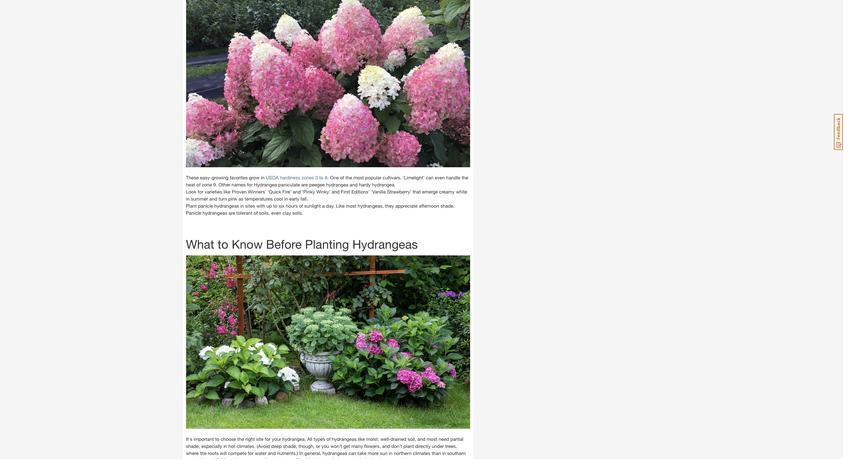 Task type: vqa. For each thing, say whether or not it's contained in the screenshot.
8
yes



Task type: locate. For each thing, give the bounding box(es) containing it.
of
[[340, 175, 344, 181], [197, 182, 201, 188], [299, 203, 303, 209], [254, 210, 258, 216], [327, 436, 331, 442], [198, 458, 202, 459]]

and down hydrangea
[[332, 189, 340, 195]]

like inside look for varieties like proven winners' 'quick fire' and 'pinky winky' and first editions' 'vanilla strawberry' that emerge creamy white in summer and turn pink as temperatures cool in early fall. plant panicle hydrangeas in sites with up to six hours of sunlight a day. like most hydrangeas, they appreciate afternoon shade. panicle hydrangeas are tolerant of soils, even clay soils.
[[224, 189, 231, 195]]

before
[[266, 237, 302, 252]]

most
[[354, 175, 364, 181], [346, 203, 357, 209], [427, 436, 438, 442]]

are
[[302, 182, 308, 188], [229, 210, 235, 216]]

for down grow
[[247, 182, 253, 188]]

clay
[[283, 210, 291, 216]]

most inside . one of the most popular cultivars, 'limelight' can even handle the heat of zone 9. other names for hydrangea paniculate are peegee hydrangea and hardy hydrangea.
[[354, 175, 364, 181]]

0 vertical spatial like
[[224, 189, 231, 195]]

panicle
[[186, 210, 201, 216]]

or
[[316, 443, 320, 449]]

'vanilla
[[371, 189, 386, 195]]

fire'
[[283, 189, 292, 195]]

parts
[[186, 458, 197, 459]]

afternoon
[[419, 203, 439, 209]]

pink
[[228, 196, 237, 202]]

of down fall.
[[299, 203, 303, 209]]

a left "day."
[[322, 203, 325, 209]]

8
[[325, 175, 328, 181]]

a
[[322, 203, 325, 209], [271, 458, 274, 459]]

the left roots
[[200, 451, 207, 456]]

pink and white panicle hydrangeas blooming in season. image
[[186, 0, 470, 167]]

right
[[246, 436, 255, 442]]

climates
[[413, 451, 431, 456]]

1 horizontal spatial even
[[435, 175, 445, 181]]

most up hardy
[[354, 175, 364, 181]]

1 vertical spatial like
[[358, 436, 365, 442]]

most right like
[[346, 203, 357, 209]]

even down 'six'
[[271, 210, 281, 216]]

1 vertical spatial hydrangea.
[[283, 436, 306, 442]]

1 vertical spatial are
[[229, 210, 235, 216]]

popular
[[366, 175, 382, 181]]

though,
[[299, 443, 315, 449]]

2 vertical spatial most
[[427, 436, 438, 442]]

the right 'handle'
[[462, 175, 469, 181]]

in right sun at the bottom of page
[[389, 451, 393, 456]]

nutrients.)
[[277, 451, 298, 456]]

to right 'what'
[[218, 237, 229, 252]]

are inside look for varieties like proven winners' 'quick fire' and 'pinky winky' and first editions' 'vanilla strawberry' that emerge creamy white in summer and turn pink as temperatures cool in early fall. plant panicle hydrangeas in sites with up to six hours of sunlight a day. like most hydrangeas, they appreciate afternoon shade. panicle hydrangeas are tolerant of soils, even clay soils.
[[229, 210, 235, 216]]

for
[[247, 182, 253, 188], [198, 189, 204, 195], [265, 436, 271, 442], [248, 451, 254, 456]]

most inside it's important to choose the right site for your hydrangea. all types of hydrangeas like moist, well-drained soil, and most need partial shade, especially in hot climates. (avoid deep shade, though, or you won't get many flowers, and don't plant directly under trees, where the roots will compete for water and nutrients.) in general, hydrangeas can take more sun in northern climates than in southern parts of the u.s. most plants come with a
[[427, 436, 438, 442]]

to right up
[[273, 203, 278, 209]]

hot
[[229, 443, 235, 449]]

soils,
[[259, 210, 270, 216]]

for up come
[[248, 451, 254, 456]]

.
[[328, 175, 329, 181]]

roots
[[208, 451, 219, 456]]

hydrangeas
[[353, 237, 418, 252]]

with down water
[[261, 458, 270, 459]]

0 horizontal spatial hydrangea.
[[283, 436, 306, 442]]

the up hydrangea
[[346, 175, 352, 181]]

compete
[[228, 451, 247, 456]]

(avoid
[[257, 443, 270, 449]]

cool
[[274, 196, 283, 202]]

especially
[[202, 443, 222, 449]]

shade,
[[186, 443, 200, 449], [283, 443, 297, 449]]

1 vertical spatial even
[[271, 210, 281, 216]]

many
[[352, 443, 363, 449]]

names
[[232, 182, 246, 188]]

a down deep
[[271, 458, 274, 459]]

well-
[[381, 436, 391, 442]]

your
[[272, 436, 281, 442]]

and down varieties
[[210, 196, 217, 202]]

choose
[[221, 436, 236, 442]]

winners'
[[248, 189, 267, 195]]

most up under
[[427, 436, 438, 442]]

0 vertical spatial with
[[257, 203, 265, 209]]

even left 'handle'
[[435, 175, 445, 181]]

hydrangeas down the "turn" on the left of the page
[[215, 203, 239, 209]]

like down other
[[224, 189, 231, 195]]

come
[[248, 458, 260, 459]]

0 vertical spatial hydrangea.
[[372, 182, 396, 188]]

day.
[[326, 203, 335, 209]]

1 vertical spatial a
[[271, 458, 274, 459]]

and inside . one of the most popular cultivars, 'limelight' can even handle the heat of zone 9. other names for hydrangea paniculate are peegee hydrangea and hardy hydrangea.
[[350, 182, 358, 188]]

like inside it's important to choose the right site for your hydrangea. all types of hydrangeas like moist, well-drained soil, and most need partial shade, especially in hot climates. (avoid deep shade, though, or you won't get many flowers, and don't plant directly under trees, where the roots will compete for water and nutrients.) in general, hydrangeas can take more sun in northern climates than in southern parts of the u.s. most plants come with a
[[358, 436, 365, 442]]

varieties
[[205, 189, 222, 195]]

0 vertical spatial even
[[435, 175, 445, 181]]

2 shade, from the left
[[283, 443, 297, 449]]

0 vertical spatial a
[[322, 203, 325, 209]]

favorites
[[230, 175, 248, 181]]

hydrangea. up though, on the bottom left of the page
[[283, 436, 306, 442]]

to
[[320, 175, 324, 181], [273, 203, 278, 209], [218, 237, 229, 252], [215, 436, 220, 442]]

shade, up nutrients.) on the bottom left of page
[[283, 443, 297, 449]]

1 vertical spatial can
[[349, 451, 356, 456]]

you
[[322, 443, 329, 449]]

0 horizontal spatial even
[[271, 210, 281, 216]]

are left the tolerant at the top left
[[229, 210, 235, 216]]

0 horizontal spatial shade,
[[186, 443, 200, 449]]

with inside it's important to choose the right site for your hydrangea. all types of hydrangeas like moist, well-drained soil, and most need partial shade, especially in hot climates. (avoid deep shade, though, or you won't get many flowers, and don't plant directly under trees, where the roots will compete for water and nutrients.) in general, hydrangeas can take more sun in northern climates than in southern parts of the u.s. most plants come with a
[[261, 458, 270, 459]]

look for varieties like proven winners' 'quick fire' and 'pinky winky' and first editions' 'vanilla strawberry' that emerge creamy white in summer and turn pink as temperatures cool in early fall. plant panicle hydrangeas in sites with up to six hours of sunlight a day. like most hydrangeas, they appreciate afternoon shade. panicle hydrangeas are tolerant of soils, even clay soils.
[[186, 189, 468, 216]]

1 horizontal spatial hydrangea.
[[372, 182, 396, 188]]

as
[[239, 196, 244, 202]]

all
[[307, 436, 313, 442]]

take
[[358, 451, 367, 456]]

0 horizontal spatial like
[[224, 189, 231, 195]]

1 vertical spatial most
[[346, 203, 357, 209]]

a inside it's important to choose the right site for your hydrangea. all types of hydrangeas like moist, well-drained soil, and most need partial shade, especially in hot climates. (avoid deep shade, though, or you won't get many flowers, and don't plant directly under trees, where the roots will compete for water and nutrients.) in general, hydrangeas can take more sun in northern climates than in southern parts of the u.s. most plants come with a
[[271, 458, 274, 459]]

strawberry'
[[387, 189, 412, 195]]

in down fire'
[[284, 196, 288, 202]]

can down the many
[[349, 451, 356, 456]]

for inside . one of the most popular cultivars, 'limelight' can even handle the heat of zone 9. other names for hydrangea paniculate are peegee hydrangea and hardy hydrangea.
[[247, 182, 253, 188]]

1 horizontal spatial shade,
[[283, 443, 297, 449]]

six
[[279, 203, 285, 209]]

like up the many
[[358, 436, 365, 442]]

hardiness
[[280, 175, 300, 181]]

for up summer
[[198, 189, 204, 195]]

with inside look for varieties like proven winners' 'quick fire' and 'pinky winky' and first editions' 'vanilla strawberry' that emerge creamy white in summer and turn pink as temperatures cool in early fall. plant panicle hydrangeas in sites with up to six hours of sunlight a day. like most hydrangeas, they appreciate afternoon shade. panicle hydrangeas are tolerant of soils, even clay soils.
[[257, 203, 265, 209]]

0 horizontal spatial can
[[349, 451, 356, 456]]

partial
[[451, 436, 464, 442]]

shade, up where
[[186, 443, 200, 449]]

appreciate
[[396, 203, 418, 209]]

the up climates.
[[238, 436, 244, 442]]

hydrangeas up get
[[332, 436, 357, 442]]

and up editions'
[[350, 182, 358, 188]]

1 horizontal spatial can
[[426, 175, 434, 181]]

hydrangea. inside . one of the most popular cultivars, 'limelight' can even handle the heat of zone 9. other names for hydrangea paniculate are peegee hydrangea and hardy hydrangea.
[[372, 182, 396, 188]]

0 horizontal spatial a
[[271, 458, 274, 459]]

like
[[224, 189, 231, 195], [358, 436, 365, 442]]

for right site
[[265, 436, 271, 442]]

look
[[186, 189, 197, 195]]

cultivars,
[[383, 175, 402, 181]]

drained
[[391, 436, 407, 442]]

most inside look for varieties like proven winners' 'quick fire' and 'pinky winky' and first editions' 'vanilla strawberry' that emerge creamy white in summer and turn pink as temperatures cool in early fall. plant panicle hydrangeas in sites with up to six hours of sunlight a day. like most hydrangeas, they appreciate afternoon shade. panicle hydrangeas are tolerant of soils, even clay soils.
[[346, 203, 357, 209]]

even inside look for varieties like proven winners' 'quick fire' and 'pinky winky' and first editions' 'vanilla strawberry' that emerge creamy white in summer and turn pink as temperatures cool in early fall. plant panicle hydrangeas in sites with up to six hours of sunlight a day. like most hydrangeas, they appreciate afternoon shade. panicle hydrangeas are tolerant of soils, even clay soils.
[[271, 210, 281, 216]]

up
[[267, 203, 272, 209]]

and down deep
[[268, 451, 276, 456]]

sun
[[380, 451, 388, 456]]

and
[[350, 182, 358, 188], [293, 189, 301, 195], [332, 189, 340, 195], [210, 196, 217, 202], [418, 436, 426, 442], [382, 443, 390, 449], [268, 451, 276, 456]]

1 horizontal spatial a
[[322, 203, 325, 209]]

1 vertical spatial with
[[261, 458, 270, 459]]

of right the "one"
[[340, 175, 344, 181]]

to inside look for varieties like proven winners' 'quick fire' and 'pinky winky' and first editions' 'vanilla strawberry' that emerge creamy white in summer and turn pink as temperatures cool in early fall. plant panicle hydrangeas in sites with up to six hours of sunlight a day. like most hydrangeas, they appreciate afternoon shade. panicle hydrangeas are tolerant of soils, even clay soils.
[[273, 203, 278, 209]]

1 horizontal spatial are
[[302, 182, 308, 188]]

0 vertical spatial can
[[426, 175, 434, 181]]

of right heat
[[197, 182, 201, 188]]

0 vertical spatial are
[[302, 182, 308, 188]]

1 horizontal spatial like
[[358, 436, 365, 442]]

with down the temperatures
[[257, 203, 265, 209]]

winky'
[[316, 189, 331, 195]]

in right than
[[443, 451, 446, 456]]

panicle
[[198, 203, 213, 209]]

hours
[[286, 203, 298, 209]]

to up especially
[[215, 436, 220, 442]]

hydrangea. up 'vanilla
[[372, 182, 396, 188]]

0 horizontal spatial are
[[229, 210, 235, 216]]

can up emerge
[[426, 175, 434, 181]]

soil,
[[408, 436, 416, 442]]

plant
[[404, 443, 414, 449]]

are down the zones
[[302, 182, 308, 188]]

'limelight'
[[403, 175, 425, 181]]

0 vertical spatial most
[[354, 175, 364, 181]]

the
[[346, 175, 352, 181], [462, 175, 469, 181], [238, 436, 244, 442], [200, 451, 207, 456], [204, 458, 210, 459]]



Task type: describe. For each thing, give the bounding box(es) containing it.
of up you
[[327, 436, 331, 442]]

in down look
[[186, 196, 190, 202]]

and up directly
[[418, 436, 426, 442]]

plant
[[186, 203, 197, 209]]

hydrangeas,
[[358, 203, 384, 209]]

several types of hydrangeas in a flower garden. image
[[186, 256, 470, 429]]

summer
[[191, 196, 208, 202]]

. one of the most popular cultivars, 'limelight' can even handle the heat of zone 9. other names for hydrangea paniculate are peegee hydrangea and hardy hydrangea.
[[186, 175, 469, 188]]

one
[[330, 175, 339, 181]]

moist,
[[367, 436, 379, 442]]

peegee
[[309, 182, 325, 188]]

can inside . one of the most popular cultivars, 'limelight' can even handle the heat of zone 9. other names for hydrangea paniculate are peegee hydrangea and hardy hydrangea.
[[426, 175, 434, 181]]

are inside . one of the most popular cultivars, 'limelight' can even handle the heat of zone 9. other names for hydrangea paniculate are peegee hydrangea and hardy hydrangea.
[[302, 182, 308, 188]]

under
[[432, 443, 444, 449]]

paniculate
[[278, 182, 300, 188]]

plants
[[234, 458, 247, 459]]

to right 3
[[320, 175, 324, 181]]

even inside . one of the most popular cultivars, 'limelight' can even handle the heat of zone 9. other names for hydrangea paniculate are peegee hydrangea and hardy hydrangea.
[[435, 175, 445, 181]]

of right parts
[[198, 458, 202, 459]]

feedback link image
[[835, 114, 844, 150]]

planting
[[305, 237, 349, 252]]

general,
[[305, 451, 322, 456]]

growing
[[212, 175, 229, 181]]

a inside look for varieties like proven winners' 'quick fire' and 'pinky winky' and first editions' 'vanilla strawberry' that emerge creamy white in summer and turn pink as temperatures cool in early fall. plant panicle hydrangeas in sites with up to six hours of sunlight a day. like most hydrangeas, they appreciate afternoon shade. panicle hydrangeas are tolerant of soils, even clay soils.
[[322, 203, 325, 209]]

creamy
[[439, 189, 455, 195]]

know
[[232, 237, 263, 252]]

they
[[385, 203, 394, 209]]

hydrangeas down "won't" at the left bottom of page
[[323, 451, 347, 456]]

and up early
[[293, 189, 301, 195]]

sunlight
[[305, 203, 321, 209]]

usda
[[266, 175, 279, 181]]

these easy-growing favorites grow in usda hardiness zones 3 to 8
[[186, 175, 328, 181]]

emerge
[[422, 189, 438, 195]]

like
[[336, 203, 345, 209]]

shade.
[[441, 203, 455, 209]]

it's
[[186, 436, 192, 442]]

hydrangea
[[326, 182, 349, 188]]

hydrangea
[[254, 182, 277, 188]]

proven
[[232, 189, 247, 195]]

white
[[456, 189, 468, 195]]

that
[[413, 189, 421, 195]]

u.s.
[[212, 458, 221, 459]]

fall.
[[301, 196, 308, 202]]

these
[[186, 175, 199, 181]]

editions'
[[352, 189, 370, 195]]

1 shade, from the left
[[186, 443, 200, 449]]

flowers,
[[365, 443, 381, 449]]

'quick
[[268, 189, 281, 195]]

tolerant
[[237, 210, 253, 216]]

zone
[[202, 182, 212, 188]]

most
[[222, 458, 233, 459]]

in down as
[[240, 203, 244, 209]]

need
[[439, 436, 449, 442]]

in
[[300, 451, 303, 456]]

heat
[[186, 182, 195, 188]]

can inside it's important to choose the right site for your hydrangea. all types of hydrangeas like moist, well-drained soil, and most need partial shade, especially in hot climates. (avoid deep shade, though, or you won't get many flowers, and don't plant directly under trees, where the roots will compete for water and nutrients.) in general, hydrangeas can take more sun in northern climates than in southern parts of the u.s. most plants come with a
[[349, 451, 356, 456]]

for inside look for varieties like proven winners' 'quick fire' and 'pinky winky' and first editions' 'vanilla strawberry' that emerge creamy white in summer and turn pink as temperatures cool in early fall. plant panicle hydrangeas in sites with up to six hours of sunlight a day. like most hydrangeas, they appreciate afternoon shade. panicle hydrangeas are tolerant of soils, even clay soils.
[[198, 189, 204, 195]]

in up hydrangea
[[261, 175, 265, 181]]

climates.
[[237, 443, 256, 449]]

grow
[[249, 175, 260, 181]]

turn
[[219, 196, 227, 202]]

soils.
[[293, 210, 303, 216]]

the down roots
[[204, 458, 210, 459]]

trees,
[[446, 443, 457, 449]]

3
[[316, 175, 318, 181]]

9.
[[213, 182, 217, 188]]

hydrangeas down panicle
[[203, 210, 227, 216]]

'pinky
[[302, 189, 315, 195]]

won't
[[331, 443, 342, 449]]

important
[[194, 436, 214, 442]]

it's important to choose the right site for your hydrangea. all types of hydrangeas like moist, well-drained soil, and most need partial shade, especially in hot climates. (avoid deep shade, though, or you won't get many flowers, and don't plant directly under trees, where the roots will compete for water and nutrients.) in general, hydrangeas can take more sun in northern climates than in southern parts of the u.s. most plants come with a
[[186, 436, 466, 459]]

what to know before planting hydrangeas
[[186, 237, 418, 252]]

types
[[314, 436, 325, 442]]

northern
[[394, 451, 412, 456]]

easy-
[[200, 175, 212, 181]]

to inside it's important to choose the right site for your hydrangea. all types of hydrangeas like moist, well-drained soil, and most need partial shade, especially in hot climates. (avoid deep shade, though, or you won't get many flowers, and don't plant directly under trees, where the roots will compete for water and nutrients.) in general, hydrangeas can take more sun in northern climates than in southern parts of the u.s. most plants come with a
[[215, 436, 220, 442]]

get
[[344, 443, 350, 449]]

site
[[256, 436, 264, 442]]

hardy
[[359, 182, 371, 188]]

in left hot
[[224, 443, 227, 449]]

than
[[432, 451, 441, 456]]

hydrangea. inside it's important to choose the right site for your hydrangea. all types of hydrangeas like moist, well-drained soil, and most need partial shade, especially in hot climates. (avoid deep shade, though, or you won't get many flowers, and don't plant directly under trees, where the roots will compete for water and nutrients.) in general, hydrangeas can take more sun in northern climates than in southern parts of the u.s. most plants come with a
[[283, 436, 306, 442]]

temperatures
[[245, 196, 273, 202]]

water
[[255, 451, 267, 456]]

where
[[186, 451, 199, 456]]

handle
[[447, 175, 461, 181]]

don't
[[392, 443, 402, 449]]

usda hardiness zones 3 to 8 link
[[266, 175, 328, 181]]

first
[[341, 189, 350, 195]]

deep
[[271, 443, 282, 449]]

and down "well-"
[[382, 443, 390, 449]]

of left soils,
[[254, 210, 258, 216]]

other
[[219, 182, 230, 188]]

early
[[289, 196, 299, 202]]



